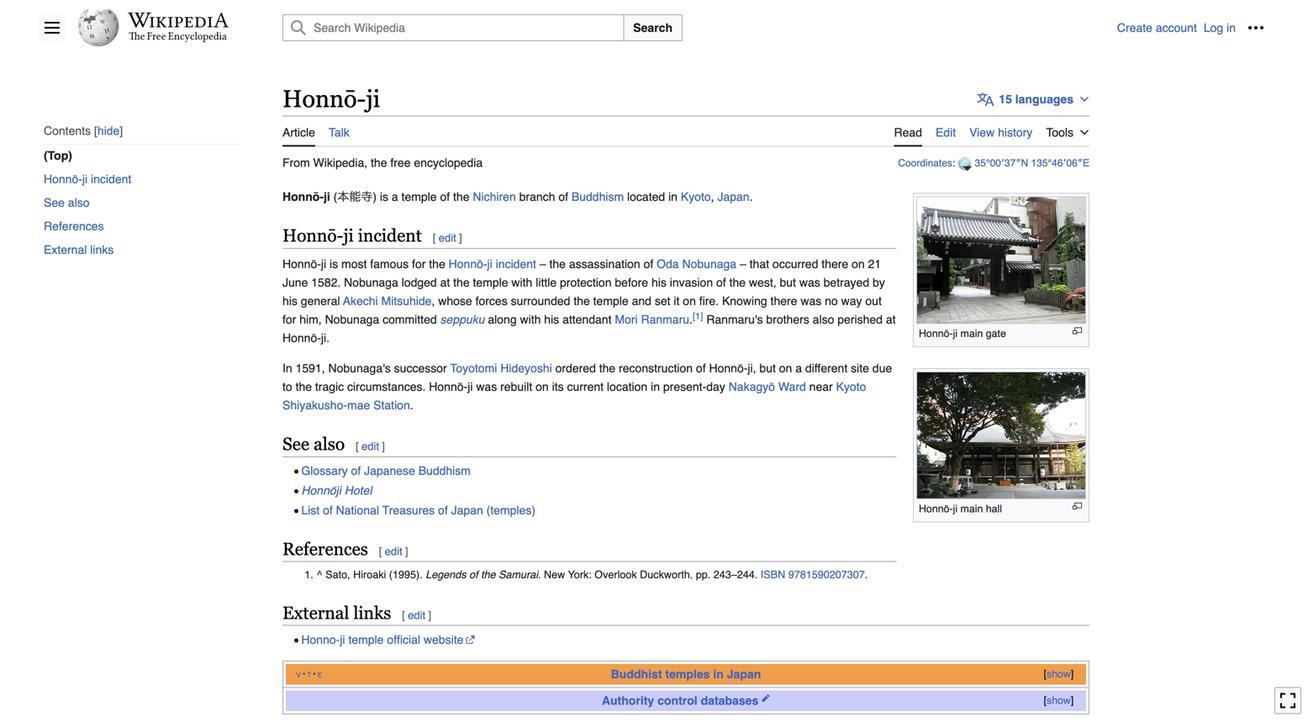 Task type: locate. For each thing, give the bounding box(es) containing it.
incident up famous
[[358, 225, 422, 246]]

0 horizontal spatial there
[[771, 294, 797, 308]]

1 vertical spatial show
[[1047, 695, 1071, 707]]

0 horizontal spatial external links
[[44, 243, 114, 256]]

was down toyotomi
[[476, 380, 497, 393]]

0 vertical spatial show
[[1047, 668, 1071, 680]]

main left gate
[[961, 328, 983, 340]]

on
[[852, 257, 865, 271], [683, 294, 696, 308], [779, 361, 792, 375], [536, 380, 549, 393]]

on left 21
[[852, 257, 865, 271]]

0 horizontal spatial honnō-ji incident link
[[44, 167, 240, 191]]

with down surrounded
[[520, 313, 541, 326]]

view history link
[[969, 116, 1033, 145]]

0 vertical spatial see
[[44, 196, 65, 209]]

but right ji,
[[759, 361, 776, 375]]

see down (top)
[[44, 196, 65, 209]]

, left whose in the left top of the page
[[432, 294, 435, 308]]

isbn link
[[761, 569, 785, 581]]

1 horizontal spatial a
[[795, 361, 802, 375]]

edit up glossary of japanese buddhism link
[[362, 440, 379, 453]]

view history
[[969, 126, 1033, 139]]

there
[[822, 257, 848, 271], [771, 294, 797, 308]]

for left the him,
[[282, 313, 296, 326]]

incident
[[91, 172, 131, 186], [358, 225, 422, 246], [496, 257, 536, 271]]

2 vertical spatial was
[[476, 380, 497, 393]]

0 vertical spatial buddhism
[[572, 190, 624, 203]]

] for references
[[405, 545, 408, 558]]

1 horizontal spatial also
[[314, 434, 345, 454]]

1 vertical spatial references
[[282, 539, 368, 559]]

0 horizontal spatial references
[[44, 219, 104, 233]]

honnō- down toyotomi
[[429, 380, 468, 393]]

honnō-ji incident link for references link
[[44, 167, 240, 191]]

honnō-ji incident inside honnō-ji element
[[282, 225, 422, 246]]

read
[[894, 126, 922, 139]]

1 vertical spatial ,
[[432, 294, 435, 308]]

temple inside ", whose forces surrounded the temple and set it on fire. knowing there was no way out for him, nobunaga committed"
[[593, 294, 629, 308]]

show button
[[1042, 667, 1076, 682], [1042, 693, 1076, 709]]

0 vertical spatial there
[[822, 257, 848, 271]]

0 horizontal spatial see
[[44, 196, 65, 209]]

1 vertical spatial was
[[801, 294, 822, 308]]

external down references link
[[44, 243, 87, 256]]

t
[[307, 668, 311, 680]]

tools
[[1046, 126, 1074, 139]]

honnō- down the him,
[[282, 331, 321, 345]]

1 vertical spatial japan
[[451, 503, 483, 517]]

1 vertical spatial kyoto
[[836, 380, 866, 393]]

(top) link
[[44, 144, 252, 167]]

references up ^
[[282, 539, 368, 559]]

kyoto link
[[681, 190, 711, 203]]

wikipedia,
[[313, 156, 367, 170]]

[ up glossary of japanese buddhism link
[[356, 440, 359, 453]]

see
[[44, 196, 65, 209], [282, 434, 309, 454]]

0 vertical spatial external links
[[44, 243, 114, 256]]

for up the "lodged"
[[412, 257, 426, 271]]

his down surrounded
[[544, 313, 559, 326]]

in up databases
[[713, 667, 724, 681]]

0 horizontal spatial see also
[[44, 196, 90, 209]]

honnō- up whose in the left top of the page
[[449, 257, 487, 271]]

ordered
[[555, 361, 596, 375]]

] up honnō-ji is most famous for the honnō-ji incident – the assassination of oda nobunaga
[[459, 232, 462, 244]]

1 vertical spatial see
[[282, 434, 309, 454]]

before
[[615, 276, 648, 289]]

– left that
[[740, 257, 746, 271]]

links up the honno-ji temple official website at the left of the page
[[353, 603, 391, 623]]

1 horizontal spatial see also
[[282, 434, 345, 454]]

of left oda
[[644, 257, 653, 271]]

circumstances.
[[347, 380, 426, 393]]

1 vertical spatial main
[[961, 503, 983, 515]]

edit link up (1995).
[[385, 545, 402, 558]]

ordered the reconstruction of honnō-ji, but on a different site due to the tragic circumstances. honnō-ji was rebuilt on its current location in present-day
[[282, 361, 892, 393]]

2 show from the top
[[1047, 695, 1071, 707]]

occurred
[[773, 257, 818, 271]]

1 main from the top
[[961, 328, 983, 340]]

1 vertical spatial links
[[353, 603, 391, 623]]

0 horizontal spatial incident
[[91, 172, 131, 186]]

[1]
[[693, 311, 703, 321]]

of right legends
[[469, 569, 478, 581]]

] up (1995).
[[405, 545, 408, 558]]

1 vertical spatial there
[[771, 294, 797, 308]]

temple up forces
[[473, 276, 508, 289]]

edit link up official
[[408, 609, 425, 622]]

out
[[865, 294, 882, 308]]

, left japan link
[[711, 190, 714, 203]]

1 vertical spatial see also
[[282, 434, 345, 454]]

1 vertical spatial incident
[[358, 225, 422, 246]]

edit for external links
[[408, 609, 425, 622]]

[ up official
[[402, 609, 405, 622]]

of right list
[[323, 503, 333, 517]]

fire.
[[699, 294, 719, 308]]

edit link up glossary of japanese buddhism link
[[362, 440, 379, 453]]

0 vertical spatial links
[[90, 243, 114, 256]]

see also up glossary
[[282, 434, 345, 454]]

[ edit ] up glossary of japanese buddhism link
[[356, 440, 385, 453]]

external links up honno-
[[282, 603, 391, 623]]

talk
[[329, 126, 350, 139]]

0 vertical spatial was
[[799, 276, 820, 289]]

show
[[1047, 668, 1071, 680], [1047, 695, 1071, 707]]

1 horizontal spatial see
[[282, 434, 309, 454]]

but down occurred
[[780, 276, 796, 289]]

1 vertical spatial external links
[[282, 603, 391, 623]]

with down honnō-ji is most famous for the honnō-ji incident – the assassination of oda nobunaga
[[512, 276, 532, 289]]

0 horizontal spatial also
[[68, 196, 90, 209]]

see also down (top)
[[44, 196, 90, 209]]

v t e
[[296, 668, 322, 680]]

legends
[[426, 569, 466, 581]]

at up whose in the left top of the page
[[440, 276, 450, 289]]

1 horizontal spatial is
[[380, 190, 388, 203]]

2 main from the top
[[961, 503, 983, 515]]

in
[[282, 361, 292, 375]]

buddhism
[[572, 190, 624, 203], [418, 464, 471, 478]]

1 horizontal spatial external
[[282, 603, 349, 623]]

main
[[961, 328, 983, 340], [961, 503, 983, 515]]

0 vertical spatial for
[[412, 257, 426, 271]]

1 vertical spatial a
[[795, 361, 802, 375]]

from wikipedia, the free encyclopedia
[[282, 156, 483, 170]]

seppuku
[[440, 313, 485, 326]]

0 vertical spatial at
[[440, 276, 450, 289]]

2 horizontal spatial his
[[652, 276, 667, 289]]

of inside ordered the reconstruction of honnō-ji, but on a different site due to the tragic circumstances. honnō-ji was rebuilt on its current location in present-day
[[696, 361, 706, 375]]

databases
[[701, 694, 759, 708]]

[ up the "lodged"
[[433, 232, 436, 244]]

honnō-ji incident link up references link
[[44, 167, 240, 191]]

kyoto inside kyoto shiyakusho-mae station
[[836, 380, 866, 393]]

in
[[1227, 21, 1236, 34], [668, 190, 678, 203], [651, 380, 660, 393], [713, 667, 724, 681]]

1 vertical spatial for
[[282, 313, 296, 326]]

honnōji hotel link
[[301, 484, 372, 497]]

honnō- up talk link
[[282, 85, 366, 113]]

there up brothers
[[771, 294, 797, 308]]

of up present-
[[696, 361, 706, 375]]

0 horizontal spatial for
[[282, 313, 296, 326]]

hall
[[986, 503, 1002, 515]]

at right perished
[[886, 313, 896, 326]]

on right it
[[683, 294, 696, 308]]

1 vertical spatial buddhism
[[418, 464, 471, 478]]

log in and more options image
[[1248, 19, 1264, 36]]

honnō-ji incident link up forces
[[449, 257, 536, 271]]

incident up see also link
[[91, 172, 131, 186]]

set
[[655, 294, 670, 308]]

2 show button from the top
[[1042, 693, 1076, 709]]

show button for v link
[[1042, 667, 1076, 682]]

0 horizontal spatial ,
[[432, 294, 435, 308]]

his down june
[[282, 294, 298, 308]]

on inside ", whose forces surrounded the temple and set it on fire. knowing there was no way out for him, nobunaga committed"
[[683, 294, 696, 308]]

at inside ranmaru's brothers also perished at honnō-ji.
[[886, 313, 896, 326]]

1 vertical spatial honnō-ji incident
[[282, 225, 422, 246]]

honnō-ji incident up most
[[282, 225, 422, 246]]

japan link
[[717, 190, 750, 203]]

station
[[373, 398, 410, 412]]

1 vertical spatial at
[[886, 313, 896, 326]]

for
[[412, 257, 426, 271], [282, 313, 296, 326]]

kyoto down site
[[836, 380, 866, 393]]

0 horizontal spatial external
[[44, 243, 87, 256]]

the down protection
[[574, 294, 590, 308]]

buddhism inside glossary of japanese buddhism honnōji hotel list of national treasures of japan (temples)
[[418, 464, 471, 478]]

21
[[868, 257, 881, 271]]

0 horizontal spatial buddhism
[[418, 464, 471, 478]]

honnō- left gate
[[919, 328, 953, 340]]

0 horizontal spatial kyoto
[[681, 190, 711, 203]]

fullscreen image
[[1280, 692, 1296, 709]]

a
[[392, 190, 398, 203], [795, 361, 802, 375]]

0 horizontal spatial is
[[330, 257, 338, 271]]

1 horizontal spatial links
[[353, 603, 391, 623]]

t link
[[307, 668, 311, 680]]

a up ward
[[795, 361, 802, 375]]

external links down references link
[[44, 243, 114, 256]]

nobunaga up invasion
[[682, 257, 737, 271]]

] up website
[[428, 609, 431, 622]]

links down references link
[[90, 243, 114, 256]]

new
[[544, 569, 565, 581]]

0 horizontal spatial links
[[90, 243, 114, 256]]

1 vertical spatial nobunaga
[[344, 276, 398, 289]]

1 vertical spatial with
[[520, 313, 541, 326]]

0 vertical spatial with
[[512, 276, 532, 289]]

0 horizontal spatial his
[[282, 294, 298, 308]]

honnō-
[[282, 85, 366, 113], [44, 172, 82, 186], [282, 190, 324, 203], [282, 225, 343, 246], [282, 257, 321, 271], [449, 257, 487, 271], [919, 328, 953, 340], [282, 331, 321, 345], [709, 361, 748, 375], [429, 380, 468, 393], [919, 503, 953, 515]]

search
[[633, 21, 673, 34]]

1 horizontal spatial kyoto
[[836, 380, 866, 393]]

1 horizontal spatial references
[[282, 539, 368, 559]]

rebuilt
[[500, 380, 532, 393]]

^
[[316, 569, 323, 581]]

external links
[[44, 243, 114, 256], [282, 603, 391, 623]]

akechi mitsuhide link
[[343, 294, 432, 308]]

1 vertical spatial but
[[759, 361, 776, 375]]

– up little
[[540, 257, 546, 271]]

edit up whose in the left top of the page
[[439, 232, 456, 244]]

with inside –  that occurred there on 21 june 1582. nobunaga lodged at the temple with little protection before his invasion of the west, but was betrayed by his general
[[512, 276, 532, 289]]

external inside honnō-ji element
[[282, 603, 349, 623]]

v
[[296, 668, 301, 680]]

the up knowing
[[729, 276, 746, 289]]

0 vertical spatial a
[[392, 190, 398, 203]]

1 – from the left
[[540, 257, 546, 271]]

references inside honnō-ji element
[[282, 539, 368, 559]]

0 horizontal spatial honnō-ji incident
[[44, 172, 131, 186]]

1 horizontal spatial honnō-ji incident link
[[449, 257, 536, 271]]

:
[[952, 157, 955, 169]]

] for external links
[[428, 609, 431, 622]]

kyoto left japan link
[[681, 190, 711, 203]]

Search search field
[[262, 14, 1117, 41]]

temples
[[665, 667, 710, 681]]

in inside ordered the reconstruction of honnō-ji, but on a different site due to the tragic circumstances. honnō-ji was rebuilt on its current location in present-day
[[651, 380, 660, 393]]

1 horizontal spatial his
[[544, 313, 559, 326]]

in right 'log'
[[1227, 21, 1236, 34]]

1 horizontal spatial incident
[[358, 225, 422, 246]]

1 horizontal spatial there
[[822, 257, 848, 271]]

encyclopedia
[[414, 156, 483, 170]]

create account link
[[1117, 21, 1197, 34]]

also down (top)
[[68, 196, 90, 209]]

but inside ordered the reconstruction of honnō-ji, but on a different site due to the tragic circumstances. honnō-ji was rebuilt on its current location in present-day
[[759, 361, 776, 375]]

of inside –  that occurred there on 21 june 1582. nobunaga lodged at the temple with little protection before his invasion of the west, but was betrayed by his general
[[716, 276, 726, 289]]

1 horizontal spatial but
[[780, 276, 796, 289]]

day
[[706, 380, 725, 393]]

honnō- up day
[[709, 361, 748, 375]]

toyotomi hideyoshi link
[[450, 361, 552, 375]]

was left no
[[801, 294, 822, 308]]

nobunaga
[[682, 257, 737, 271], [344, 276, 398, 289], [325, 313, 379, 326]]

external links inside honnō-ji element
[[282, 603, 391, 623]]

1 vertical spatial external
[[282, 603, 349, 623]]

a inside ordered the reconstruction of honnō-ji, but on a different site due to the tragic circumstances. honnō-ji was rebuilt on its current location in present-day
[[795, 361, 802, 375]]

] for honnō-ji incident
[[459, 232, 462, 244]]

show for authority control databases link
[[1047, 695, 1071, 707]]

is right ")"
[[380, 190, 388, 203]]

0 vertical spatial also
[[68, 196, 90, 209]]

[ edit ] for references
[[379, 545, 408, 558]]

in down reconstruction
[[651, 380, 660, 393]]

little
[[536, 276, 557, 289]]

edit link up whose in the left top of the page
[[439, 232, 456, 244]]

0 vertical spatial main
[[961, 328, 983, 340]]

hide
[[97, 124, 120, 137]]

1 horizontal spatial external links
[[282, 603, 391, 623]]

at
[[440, 276, 450, 289], [886, 313, 896, 326]]

honno-ji temple official website
[[301, 633, 464, 646]]

0 horizontal spatial –
[[540, 257, 546, 271]]

1 vertical spatial honnō-ji incident link
[[449, 257, 536, 271]]

2 vertical spatial incident
[[496, 257, 536, 271]]

temple left official
[[348, 633, 384, 646]]

15 languages
[[999, 92, 1074, 106]]

there up betrayed
[[822, 257, 848, 271]]

references down see also link
[[44, 219, 104, 233]]

0 vertical spatial incident
[[91, 172, 131, 186]]

0 vertical spatial show button
[[1042, 667, 1076, 682]]

honnō-ji incident down (top)
[[44, 172, 131, 186]]

buddhist
[[611, 667, 662, 681]]

edit up official
[[408, 609, 425, 622]]

0 vertical spatial honnō-ji incident
[[44, 172, 131, 186]]

1 show from the top
[[1047, 668, 1071, 680]]

0 horizontal spatial but
[[759, 361, 776, 375]]

his up set
[[652, 276, 667, 289]]

0 vertical spatial kyoto
[[681, 190, 711, 203]]

1 show button from the top
[[1042, 667, 1076, 682]]

Search Wikipedia search field
[[282, 14, 624, 41]]

glossary of japanese buddhism honnōji hotel list of national treasures of japan (temples)
[[301, 464, 536, 517]]

2 vertical spatial nobunaga
[[325, 313, 379, 326]]

0 vertical spatial see also
[[44, 196, 90, 209]]

external up honno-
[[282, 603, 349, 623]]

0 vertical spatial but
[[780, 276, 796, 289]]

2 – from the left
[[740, 257, 746, 271]]

also
[[68, 196, 90, 209], [813, 313, 834, 326], [314, 434, 345, 454]]

honnō- inside ranmaru's brothers also perished at honnō-ji.
[[282, 331, 321, 345]]

[ edit ] up (1995).
[[379, 545, 408, 558]]

lodged
[[402, 276, 437, 289]]

1 horizontal spatial at
[[886, 313, 896, 326]]

view
[[969, 126, 995, 139]]

edit link
[[439, 232, 456, 244], [362, 440, 379, 453], [385, 545, 402, 558], [408, 609, 425, 622]]

edit for references
[[385, 545, 402, 558]]

also up glossary
[[314, 434, 345, 454]]

2 vertical spatial also
[[314, 434, 345, 454]]

edit this at wikidata image
[[762, 694, 770, 702]]

[ for external links
[[402, 609, 405, 622]]

see up glossary
[[282, 434, 309, 454]]

[ edit ] up the "lodged"
[[433, 232, 462, 244]]

[ edit ] for external links
[[402, 609, 431, 622]]

nichiren link
[[473, 190, 516, 203]]

buddhist temples in japan link
[[611, 667, 761, 681]]

in 1591, nobunaga's successor toyotomi hideyoshi
[[282, 361, 552, 375]]

1 vertical spatial also
[[813, 313, 834, 326]]

0 horizontal spatial at
[[440, 276, 450, 289]]

menu image
[[44, 19, 61, 36]]

honnō- left (
[[282, 190, 324, 203]]

1 horizontal spatial –
[[740, 257, 746, 271]]

main left the hall
[[961, 503, 983, 515]]

temple up mori
[[593, 294, 629, 308]]

2 vertical spatial his
[[544, 313, 559, 326]]

honnō-ji element
[[282, 147, 1090, 722]]

edit link
[[936, 116, 956, 145]]

nichiren
[[473, 190, 516, 203]]

2 horizontal spatial also
[[813, 313, 834, 326]]

buddhism up list of national treasures of japan (temples) link
[[418, 464, 471, 478]]

honnō- left the hall
[[919, 503, 953, 515]]

with
[[512, 276, 532, 289], [520, 313, 541, 326]]

at inside –  that occurred there on 21 june 1582. nobunaga lodged at the temple with little protection before his invasion of the west, but was betrayed by his general
[[440, 276, 450, 289]]

ji
[[366, 85, 380, 113], [82, 172, 88, 186], [324, 190, 330, 203], [343, 225, 354, 246], [321, 257, 326, 271], [487, 257, 492, 271], [953, 328, 958, 340], [468, 380, 473, 393], [953, 503, 958, 515], [340, 633, 345, 646]]

)
[[373, 190, 377, 203]]

japan left (temples)
[[451, 503, 483, 517]]

of right treasures
[[438, 503, 448, 517]]

0 vertical spatial ,
[[711, 190, 714, 203]]



Task type: describe. For each thing, give the bounding box(es) containing it.
there inside –  that occurred there on 21 june 1582. nobunaga lodged at the temple with little protection before his invasion of the west, but was betrayed by his general
[[822, 257, 848, 271]]

the inside ", whose forces surrounded the temple and set it on fire. knowing there was no way out for him, nobunaga committed"
[[574, 294, 590, 308]]

in inside personal tools navigation
[[1227, 21, 1236, 34]]

show location on an interactive map image
[[958, 157, 975, 171]]

references link
[[44, 214, 240, 238]]

was inside ", whose forces surrounded the temple and set it on fire. knowing there was no way out for him, nobunaga committed"
[[801, 294, 822, 308]]

[ for references
[[379, 545, 382, 558]]

^ link
[[316, 569, 323, 581]]

[ for see also
[[356, 440, 359, 453]]

, inside ", whose forces surrounded the temple and set it on fire. knowing there was no way out for him, nobunaga committed"
[[432, 294, 435, 308]]

the left samurai
[[481, 569, 496, 581]]

the right to
[[296, 380, 312, 393]]

forces
[[475, 294, 508, 308]]

create account log in
[[1117, 21, 1236, 34]]

that
[[750, 257, 769, 271]]

on up nakagyō ward near
[[779, 361, 792, 375]]

honnō-ji incident inside honnō-ji incident link
[[44, 172, 131, 186]]

] for see also
[[382, 440, 385, 453]]

but inside –  that occurred there on 21 june 1582. nobunaga lodged at the temple with little protection before his invasion of the west, but was betrayed by his general
[[780, 276, 796, 289]]

edit
[[936, 126, 956, 139]]

temple inside –  that occurred there on 21 june 1582. nobunaga lodged at the temple with little protection before his invasion of the west, but was betrayed by his general
[[473, 276, 508, 289]]

links inside honnō-ji element
[[353, 603, 391, 623]]

isbn
[[761, 569, 785, 581]]

of down encyclopedia
[[440, 190, 450, 203]]

temple down free
[[401, 190, 437, 203]]

located
[[627, 190, 665, 203]]

0 vertical spatial references
[[44, 219, 104, 233]]

hiroaki
[[353, 569, 386, 581]]

hideyoshi
[[500, 361, 552, 375]]

seppuku link
[[440, 313, 485, 326]]

ji.
[[321, 331, 330, 345]]

create
[[1117, 21, 1153, 34]]

was inside –  that occurred there on 21 june 1582. nobunaga lodged at the temple with little protection before his invasion of the west, but was betrayed by his general
[[799, 276, 820, 289]]

(1995).
[[389, 569, 423, 581]]

list of national treasures of japan (temples) link
[[301, 503, 536, 517]]

9781590207307 link
[[788, 569, 865, 581]]

the left nichiren 'link'
[[453, 190, 470, 203]]

there inside ", whose forces surrounded the temple and set it on fire. knowing there was no way out for him, nobunaga committed"
[[771, 294, 797, 308]]

nakagyō
[[729, 380, 775, 393]]

on inside –  that occurred there on 21 june 1582. nobunaga lodged at the temple with little protection before his invasion of the west, but was betrayed by his general
[[852, 257, 865, 271]]

in left kyoto link
[[668, 190, 678, 203]]

hide button
[[94, 124, 123, 138]]

of up "hotel"
[[351, 464, 361, 478]]

toyotomi
[[450, 361, 497, 375]]

reconstruction
[[619, 361, 693, 375]]

ward
[[778, 380, 806, 393]]

edit link for honnō-ji incident
[[439, 232, 456, 244]]

present-
[[663, 380, 706, 393]]

pp. 243–244.
[[696, 569, 758, 581]]

edit link for see also
[[362, 440, 379, 453]]

buddhist temples in japan
[[611, 667, 761, 681]]

his inside the seppuku along with his attendant mori ranmaru . [1]
[[544, 313, 559, 326]]

honnō-ji incident link for oda nobunaga link
[[449, 257, 536, 271]]

free
[[390, 156, 411, 170]]

wikipedia image
[[128, 13, 229, 28]]

successor
[[394, 361, 447, 375]]

see inside see also link
[[44, 196, 65, 209]]

contents hide
[[44, 124, 120, 137]]

authority control databases link
[[602, 694, 759, 708]]

0 vertical spatial is
[[380, 190, 388, 203]]

of right branch
[[558, 190, 568, 203]]

search button
[[623, 14, 683, 41]]

35°00′37″n 135°46′06″e
[[975, 157, 1090, 169]]

0 vertical spatial his
[[652, 276, 667, 289]]

honnō-ji main gate
[[919, 328, 1006, 340]]

the up whose in the left top of the page
[[453, 276, 470, 289]]

official
[[387, 633, 420, 646]]

the up the "lodged"
[[429, 257, 445, 271]]

0 vertical spatial japan
[[717, 190, 750, 203]]

read link
[[894, 116, 922, 147]]

–  that occurred there on 21 june 1582. nobunaga lodged at the temple with little protection before his invasion of the west, but was betrayed by his general
[[282, 257, 885, 308]]

edit for see also
[[362, 440, 379, 453]]

honnō- down (
[[282, 225, 343, 246]]

for inside ", whose forces surrounded the temple and set it on fire. knowing there was no way out for him, nobunaga committed"
[[282, 313, 296, 326]]

ji,
[[748, 361, 756, 375]]

coordinates
[[898, 157, 952, 169]]

show button for authority control databases link
[[1042, 693, 1076, 709]]

kyoto shiyakusho-mae station link
[[282, 380, 866, 412]]

perished
[[838, 313, 883, 326]]

本能寺
[[337, 190, 373, 202]]

no
[[825, 294, 838, 308]]

site
[[851, 361, 869, 375]]

ranmaru
[[641, 313, 689, 326]]

website
[[424, 633, 464, 646]]

contents
[[44, 124, 91, 137]]

oda
[[657, 257, 679, 271]]

betrayed
[[824, 276, 869, 289]]

treasures
[[382, 503, 435, 517]]

on left its
[[536, 380, 549, 393]]

from
[[282, 156, 310, 170]]

the left free
[[371, 156, 387, 170]]

authority control databases
[[602, 694, 759, 708]]

honno-ji temple official website link
[[301, 633, 475, 646]]

its
[[552, 380, 564, 393]]

personal tools navigation
[[1117, 14, 1269, 41]]

whose
[[438, 294, 472, 308]]

honnō- up june
[[282, 257, 321, 271]]

see also inside honnō-ji element
[[282, 434, 345, 454]]

him,
[[299, 313, 322, 326]]

honno-
[[301, 633, 340, 646]]

the up little
[[549, 257, 566, 271]]

coordinates link
[[898, 157, 952, 169]]

akechi mitsuhide
[[343, 294, 432, 308]]

[ for honnō-ji incident
[[433, 232, 436, 244]]

mitsuhide
[[381, 294, 432, 308]]

external links link
[[44, 238, 240, 261]]

honnō-ji main content
[[276, 76, 1264, 722]]

honnō- down (top)
[[44, 172, 82, 186]]

nobunaga inside ", whose forces surrounded the temple and set it on fire. knowing there was no way out for him, nobunaga committed"
[[325, 313, 379, 326]]

language progressive image
[[977, 91, 994, 107]]

honnō-ji ( 本能寺 ) is a temple of the nichiren branch of buddhism located in kyoto , japan .
[[282, 190, 753, 203]]

edit link for external links
[[408, 609, 425, 622]]

, whose forces surrounded the temple and set it on fire. knowing there was no way out for him, nobunaga committed
[[282, 294, 882, 326]]

overlook
[[595, 569, 637, 581]]

nakagyō ward near
[[729, 380, 836, 393]]

e
[[317, 668, 322, 680]]

nobunaga inside –  that occurred there on 21 june 1582. nobunaga lodged at the temple with little protection before his invasion of the west, but was betrayed by his general
[[344, 276, 398, 289]]

ji inside ordered the reconstruction of honnō-ji, but on a different site due to the tragic circumstances. honnō-ji was rebuilt on its current location in present-day
[[468, 380, 473, 393]]

1 horizontal spatial ,
[[711, 190, 714, 203]]

famous
[[370, 257, 409, 271]]

0 horizontal spatial a
[[392, 190, 398, 203]]

main for hall
[[961, 503, 983, 515]]

japan inside glossary of japanese buddhism honnōji hotel list of national treasures of japan (temples)
[[451, 503, 483, 517]]

2 vertical spatial japan
[[727, 667, 761, 681]]

with inside the seppuku along with his attendant mori ranmaru . [1]
[[520, 313, 541, 326]]

1 vertical spatial is
[[330, 257, 338, 271]]

the free encyclopedia image
[[129, 32, 227, 43]]

way
[[841, 294, 862, 308]]

gate
[[986, 328, 1006, 340]]

– inside –  that occurred there on 21 june 1582. nobunaga lodged at the temple with little protection before his invasion of the west, but was betrayed by his general
[[740, 257, 746, 271]]

knowing
[[722, 294, 767, 308]]

35°00′37″n
[[975, 157, 1028, 169]]

[ edit ] for see also
[[356, 440, 385, 453]]

the up the location
[[599, 361, 616, 375]]

edit link for references
[[385, 545, 402, 558]]

1 horizontal spatial for
[[412, 257, 426, 271]]

location
[[607, 380, 647, 393]]

main for gate
[[961, 328, 983, 340]]

assassination
[[569, 257, 640, 271]]

0 vertical spatial nobunaga
[[682, 257, 737, 271]]

edit for honnō-ji incident
[[439, 232, 456, 244]]

9781590207307
[[788, 569, 865, 581]]

was inside ordered the reconstruction of honnō-ji, but on a different site due to the tragic circumstances. honnō-ji was rebuilt on its current location in present-day
[[476, 380, 497, 393]]

see inside honnō-ji element
[[282, 434, 309, 454]]

article link
[[282, 116, 315, 147]]

samurai
[[499, 569, 538, 581]]

article
[[282, 126, 315, 139]]

log
[[1204, 21, 1223, 34]]

japanese
[[364, 464, 415, 478]]

2 horizontal spatial incident
[[496, 257, 536, 271]]

list
[[301, 503, 320, 517]]

also inside ranmaru's brothers also perished at honnō-ji.
[[813, 313, 834, 326]]

[ edit ] for honnō-ji incident
[[433, 232, 462, 244]]

show for v link
[[1047, 668, 1071, 680]]

1 horizontal spatial buddhism
[[572, 190, 624, 203]]

most
[[341, 257, 367, 271]]

0 vertical spatial external
[[44, 243, 87, 256]]

1 vertical spatial his
[[282, 294, 298, 308]]

. inside the seppuku along with his attendant mori ranmaru . [1]
[[689, 313, 693, 326]]

attendant
[[562, 313, 612, 326]]



Task type: vqa. For each thing, say whether or not it's contained in the screenshot.
[1] link
yes



